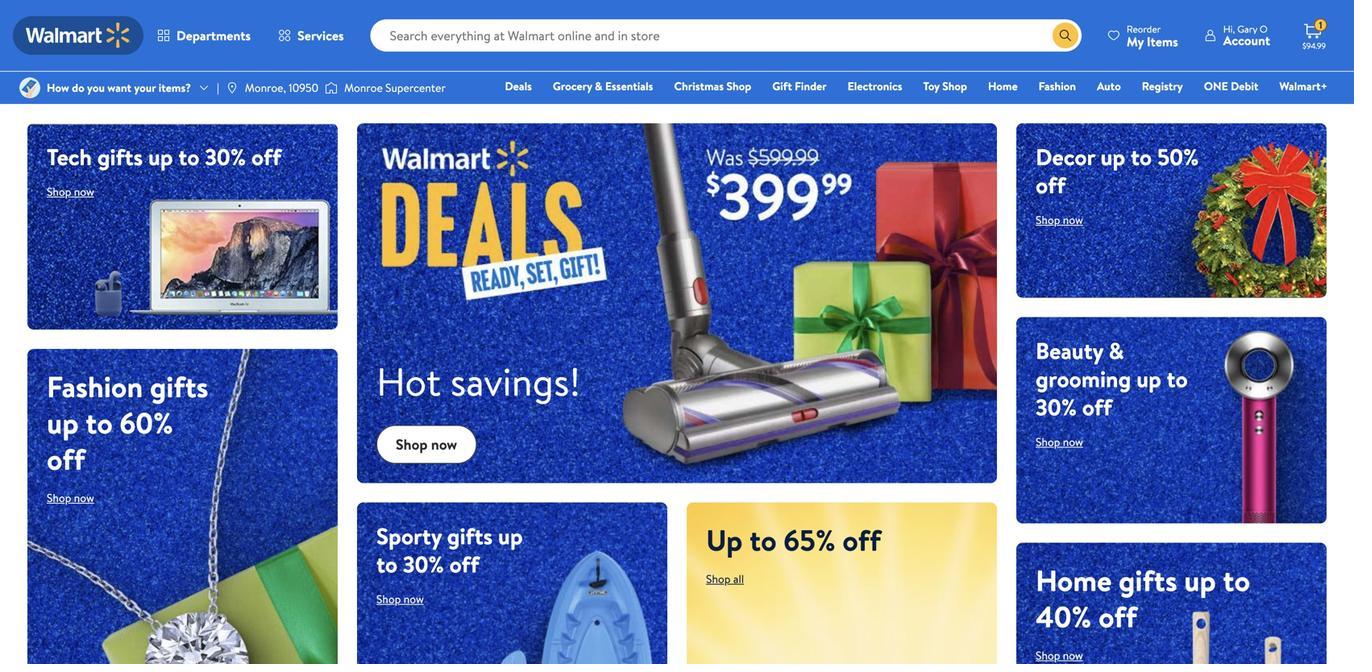 Task type: describe. For each thing, give the bounding box(es) containing it.
departments button
[[144, 16, 265, 55]]

now for decor up to 50% off
[[1063, 212, 1084, 228]]

30% for fashion gifts up to 60% off
[[205, 141, 246, 173]]

shop now for decor up to 50% off
[[1036, 212, 1084, 228]]

gifts for fashion
[[150, 366, 208, 407]]

off inside decor up to 50% off
[[1036, 169, 1066, 201]]

Search search field
[[371, 19, 1082, 52]]

services button
[[265, 16, 358, 55]]

monroe
[[344, 80, 383, 96]]

40%
[[1036, 597, 1092, 637]]

items
[[1147, 33, 1179, 50]]

off inside sporty gifts up to 30% off
[[450, 549, 480, 580]]

electronics
[[848, 78, 903, 94]]

50%
[[1158, 141, 1199, 173]]

shop now link for decor up to 50% off
[[1036, 212, 1084, 228]]

toy
[[924, 78, 940, 94]]

30% inside beauty & grooming up to 30% off
[[1036, 392, 1077, 423]]

to inside decor up to 50% off
[[1131, 141, 1152, 173]]

fashion for fashion gifts up to 60% off
[[47, 366, 143, 407]]

items?
[[159, 80, 191, 96]]

finder
[[795, 78, 827, 94]]

o
[[1260, 22, 1268, 36]]

savings!
[[451, 355, 581, 408]]

up inside beauty & grooming up to 30% off
[[1137, 363, 1162, 395]]

hot savings!
[[377, 355, 581, 408]]

my
[[1127, 33, 1144, 50]]

gift
[[773, 78, 792, 94]]

shop now link for fashion gifts up to 60% off
[[47, 490, 94, 506]]

supercenter
[[386, 80, 446, 96]]

shop now for home gifts up to 40% off
[[1036, 648, 1084, 664]]

debit
[[1231, 78, 1259, 94]]

now for fashion gifts up to 60% off
[[74, 490, 94, 506]]

shop now for sporty gifts up to 30% off
[[377, 592, 424, 607]]

& for grooming
[[1109, 335, 1124, 367]]

shop now link for tech gifts up to 30% off
[[47, 184, 94, 200]]

hi,
[[1224, 22, 1236, 36]]

up for sporty gifts up to 30% off
[[498, 521, 523, 552]]

up to 65% off
[[706, 520, 881, 560]]

how
[[47, 80, 69, 96]]

shop for hot savings!
[[396, 435, 428, 455]]

home for home
[[988, 78, 1018, 94]]

christmas shop
[[674, 78, 752, 94]]

to inside fashion gifts up to 60% off
[[86, 403, 113, 443]]

fashion gifts up to 60% off
[[47, 366, 208, 479]]

monroe, 10950
[[245, 80, 319, 96]]

want
[[107, 80, 131, 96]]

30% for up to 65% off
[[403, 549, 444, 580]]

one
[[1204, 78, 1229, 94]]

one debit link
[[1197, 77, 1266, 95]]

shop all link
[[706, 571, 744, 587]]

to inside sporty gifts up to 30% off
[[377, 549, 398, 580]]

toy shop
[[924, 78, 968, 94]]

gifts for sporty
[[447, 521, 493, 552]]

Walmart Site-Wide search field
[[371, 19, 1082, 52]]

now for home gifts up to 40% off
[[1063, 648, 1084, 664]]

home for home gifts up to 40% off
[[1036, 560, 1112, 601]]

now for sporty gifts up to 30% off
[[404, 592, 424, 607]]

shop now for hot savings!
[[396, 435, 457, 455]]

walmart+
[[1280, 78, 1328, 94]]

home gifts up to 40% off
[[1036, 560, 1251, 637]]

hot
[[377, 355, 441, 408]]

to inside home gifts up to 40% off
[[1223, 560, 1251, 601]]

 image for monroe supercenter
[[325, 80, 338, 96]]

monroe supercenter
[[344, 80, 446, 96]]

now for beauty & grooming up to 30% off
[[1063, 434, 1084, 450]]



Task type: vqa. For each thing, say whether or not it's contained in the screenshot.
grooming
yes



Task type: locate. For each thing, give the bounding box(es) containing it.
shop now link
[[47, 184, 94, 200], [1036, 212, 1084, 228], [377, 425, 477, 464], [1036, 434, 1084, 450], [47, 490, 94, 506], [377, 592, 424, 607], [1036, 648, 1084, 664]]

0 horizontal spatial fashion
[[47, 366, 143, 407]]

deals link
[[498, 77, 539, 95]]

off
[[252, 141, 281, 173], [1036, 169, 1066, 201], [1083, 392, 1113, 423], [47, 439, 85, 479], [843, 520, 881, 560], [450, 549, 480, 580], [1099, 597, 1137, 637]]

tech gifts up to 30% off
[[47, 141, 281, 173]]

tech
[[47, 141, 92, 173]]

|
[[217, 80, 219, 96]]

shop now
[[47, 184, 94, 200], [1036, 212, 1084, 228], [1036, 434, 1084, 450], [396, 435, 457, 455], [47, 490, 94, 506], [377, 592, 424, 607], [1036, 648, 1084, 664]]

home inside home gifts up to 40% off
[[1036, 560, 1112, 601]]

1 horizontal spatial 30%
[[403, 549, 444, 580]]

& inside beauty & grooming up to 30% off
[[1109, 335, 1124, 367]]

up inside decor up to 50% off
[[1101, 141, 1126, 173]]

home inside home link
[[988, 78, 1018, 94]]

electronics link
[[841, 77, 910, 95]]

fashion link
[[1032, 77, 1084, 95]]

sporty
[[377, 521, 442, 552]]

walmart+ link
[[1273, 77, 1335, 95]]

all
[[734, 571, 744, 587]]

one debit
[[1204, 78, 1259, 94]]

reorder my items
[[1127, 22, 1179, 50]]

auto link
[[1090, 77, 1129, 95]]

shop for decor up to 50% off
[[1036, 212, 1061, 228]]

gift finder
[[773, 78, 827, 94]]

shop
[[727, 78, 752, 94], [943, 78, 968, 94], [47, 184, 71, 200], [1036, 212, 1061, 228], [1036, 434, 1061, 450], [396, 435, 428, 455], [47, 490, 71, 506], [706, 571, 731, 587], [377, 592, 401, 607], [1036, 648, 1061, 664]]

1
[[1319, 18, 1323, 32]]

to inside beauty & grooming up to 30% off
[[1167, 363, 1188, 395]]

fashion for fashion
[[1039, 78, 1076, 94]]

grocery & essentials link
[[546, 77, 661, 95]]

1 vertical spatial &
[[1109, 335, 1124, 367]]

reorder
[[1127, 22, 1161, 36]]

registry
[[1142, 78, 1183, 94]]

2 horizontal spatial 30%
[[1036, 392, 1077, 423]]

0 horizontal spatial &
[[595, 78, 603, 94]]

&
[[595, 78, 603, 94], [1109, 335, 1124, 367]]

gifts for home
[[1119, 560, 1178, 601]]

you
[[87, 80, 105, 96]]

beauty & grooming up to 30% off
[[1036, 335, 1188, 423]]

shop for sporty gifts up to 30% off
[[377, 592, 401, 607]]

 image right |
[[226, 81, 239, 94]]

home link
[[981, 77, 1025, 95]]

christmas
[[674, 78, 724, 94]]

up inside home gifts up to 40% off
[[1185, 560, 1217, 601]]

search icon image
[[1059, 29, 1072, 42]]

hi, gary o account
[[1224, 22, 1271, 49]]

gifts
[[97, 141, 143, 173], [150, 366, 208, 407], [447, 521, 493, 552], [1119, 560, 1178, 601]]

& right beauty
[[1109, 335, 1124, 367]]

up for tech gifts up to 30% off
[[148, 141, 173, 173]]

deals
[[505, 78, 532, 94]]

sporty gifts up to 30% off
[[377, 521, 523, 580]]

up
[[706, 520, 743, 560]]

$94.99
[[1303, 40, 1326, 51]]

shop now for beauty & grooming up to 30% off
[[1036, 434, 1084, 450]]

shop for fashion gifts up to 60% off
[[47, 490, 71, 506]]

30% inside sporty gifts up to 30% off
[[403, 549, 444, 580]]

off inside beauty & grooming up to 30% off
[[1083, 392, 1113, 423]]

0 horizontal spatial  image
[[226, 81, 239, 94]]

up for home gifts up to 40% off
[[1185, 560, 1217, 601]]

60%
[[120, 403, 173, 443]]

christmas shop link
[[667, 77, 759, 95]]

grocery
[[553, 78, 592, 94]]

1 vertical spatial home
[[1036, 560, 1112, 601]]

shop now for tech gifts up to 30% off
[[47, 184, 94, 200]]

decor
[[1036, 141, 1096, 173]]

up
[[148, 141, 173, 173], [1101, 141, 1126, 173], [1137, 363, 1162, 395], [47, 403, 79, 443], [498, 521, 523, 552], [1185, 560, 1217, 601]]

your
[[134, 80, 156, 96]]

up inside sporty gifts up to 30% off
[[498, 521, 523, 552]]

now for tech gifts up to 30% off
[[74, 184, 94, 200]]

do
[[72, 80, 84, 96]]

up inside fashion gifts up to 60% off
[[47, 403, 79, 443]]

grooming
[[1036, 363, 1132, 395]]

0 vertical spatial fashion
[[1039, 78, 1076, 94]]

off inside home gifts up to 40% off
[[1099, 597, 1137, 637]]

now for hot savings!
[[431, 435, 457, 455]]

shop for beauty & grooming up to 30% off
[[1036, 434, 1061, 450]]

65%
[[784, 520, 836, 560]]

2 vertical spatial 30%
[[403, 549, 444, 580]]

auto
[[1097, 78, 1121, 94]]

shop for tech gifts up to 30% off
[[47, 184, 71, 200]]

monroe,
[[245, 80, 286, 96]]

departments
[[177, 27, 251, 44]]

0 vertical spatial &
[[595, 78, 603, 94]]

up for fashion gifts up to 60% off
[[47, 403, 79, 443]]

0 vertical spatial home
[[988, 78, 1018, 94]]

essentials
[[605, 78, 653, 94]]

shop now link for sporty gifts up to 30% off
[[377, 592, 424, 607]]

shop for up to 65% off
[[706, 571, 731, 587]]

gifts for tech
[[97, 141, 143, 173]]

fashion
[[1039, 78, 1076, 94], [47, 366, 143, 407]]

registry link
[[1135, 77, 1191, 95]]

1 horizontal spatial  image
[[325, 80, 338, 96]]

shop now link for home gifts up to 40% off
[[1036, 648, 1084, 664]]

services
[[298, 27, 344, 44]]

gifts inside home gifts up to 40% off
[[1119, 560, 1178, 601]]

shop for home gifts up to 40% off
[[1036, 648, 1061, 664]]

grocery & essentials
[[553, 78, 653, 94]]

0 vertical spatial 30%
[[205, 141, 246, 173]]

 image right 10950
[[325, 80, 338, 96]]

10950
[[289, 80, 319, 96]]

gifts inside sporty gifts up to 30% off
[[447, 521, 493, 552]]

 image
[[19, 77, 40, 98]]

1 vertical spatial 30%
[[1036, 392, 1077, 423]]

toy shop link
[[916, 77, 975, 95]]

 image for monroe, 10950
[[226, 81, 239, 94]]

shop now link for hot savings!
[[377, 425, 477, 464]]

gift finder link
[[765, 77, 834, 95]]

off inside fashion gifts up to 60% off
[[47, 439, 85, 479]]

account
[[1224, 31, 1271, 49]]

home
[[988, 78, 1018, 94], [1036, 560, 1112, 601]]

1 vertical spatial fashion
[[47, 366, 143, 407]]

30%
[[205, 141, 246, 173], [1036, 392, 1077, 423], [403, 549, 444, 580]]

& right grocery
[[595, 78, 603, 94]]

1 horizontal spatial fashion
[[1039, 78, 1076, 94]]

1 horizontal spatial home
[[1036, 560, 1112, 601]]

0 horizontal spatial home
[[988, 78, 1018, 94]]

how do you want your items?
[[47, 80, 191, 96]]

decor up to 50% off
[[1036, 141, 1199, 201]]

 image
[[325, 80, 338, 96], [226, 81, 239, 94]]

& inside grocery & essentials link
[[595, 78, 603, 94]]

to
[[178, 141, 200, 173], [1131, 141, 1152, 173], [1167, 363, 1188, 395], [86, 403, 113, 443], [750, 520, 777, 560], [377, 549, 398, 580], [1223, 560, 1251, 601]]

now
[[74, 184, 94, 200], [1063, 212, 1084, 228], [1063, 434, 1084, 450], [431, 435, 457, 455], [74, 490, 94, 506], [404, 592, 424, 607], [1063, 648, 1084, 664]]

fashion inside fashion gifts up to 60% off
[[47, 366, 143, 407]]

shop now for fashion gifts up to 60% off
[[47, 490, 94, 506]]

gifts inside fashion gifts up to 60% off
[[150, 366, 208, 407]]

gary
[[1238, 22, 1258, 36]]

beauty
[[1036, 335, 1104, 367]]

walmart image
[[26, 23, 131, 48]]

1 horizontal spatial &
[[1109, 335, 1124, 367]]

& for essentials
[[595, 78, 603, 94]]

shop now link for beauty & grooming up to 30% off
[[1036, 434, 1084, 450]]

0 horizontal spatial 30%
[[205, 141, 246, 173]]

shop all
[[706, 571, 744, 587]]



